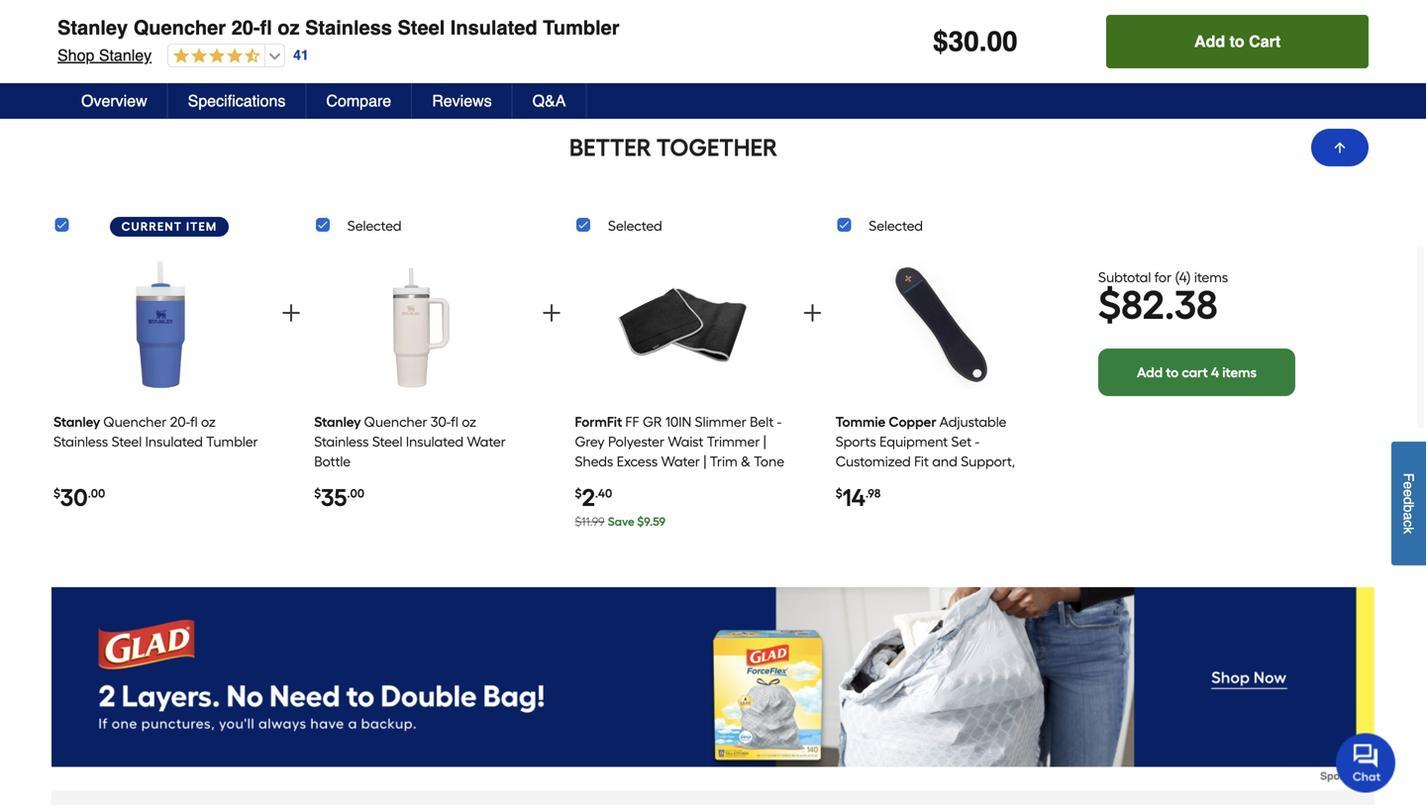 Task type: vqa. For each thing, say whether or not it's contained in the screenshot.
the top SNOWFLAKE
no



Task type: describe. For each thing, give the bounding box(es) containing it.
b
[[1401, 505, 1417, 512]]

.98
[[866, 486, 881, 501]]

easy & free returns return your new, unused item in-store or ship it back to us free of charge.
[[927, 18, 1328, 73]]

30-
[[431, 414, 451, 430]]

2 # from the left
[[198, 30, 206, 46]]

relief,
[[974, 473, 1010, 490]]

30 for .00
[[60, 483, 88, 512]]

add to cart 4 items link
[[1098, 349, 1296, 396]]

9.59
[[644, 515, 666, 529]]

together
[[657, 133, 778, 162]]

oz inside quencher 30-fl oz stainless steel insulated water bottle
[[462, 414, 476, 430]]

add for add to cart
[[1195, 32, 1225, 51]]

bottle
[[314, 453, 351, 470]]

quencher inside quencher 30-fl oz stainless steel insulated water bottle
[[364, 414, 427, 430]]

add for add to cart 4 items
[[1137, 364, 1163, 381]]

polyester
[[608, 433, 665, 450]]

$ 30 .00
[[53, 483, 105, 512]]

stanley quencher 30-fl oz stainless steel insulated water bottle image
[[357, 253, 486, 397]]

1 vertical spatial items
[[1222, 364, 1257, 381]]

overview
[[81, 92, 147, 110]]

(
[[1175, 269, 1179, 286]]

tommie
[[836, 414, 886, 430]]

oz inside quencher 20-fl oz stainless steel insulated tumbler
[[201, 414, 216, 430]]

to for add to cart
[[1230, 32, 1245, 51]]

stanley inside the stanley quencher 20-fl oz stainless steel insulated tumbler item # 5230209 | model # 10-10826-069
[[52, 0, 122, 23]]

fl inside quencher 20-fl oz stainless steel insulated tumbler
[[190, 414, 198, 430]]

your
[[973, 38, 1000, 54]]

$ 30 . 00
[[933, 26, 1018, 57]]

gr
[[643, 414, 662, 430]]

water inside quencher 30-fl oz stainless steel insulated water bottle
[[467, 433, 506, 450]]

2 selected from the left
[[608, 217, 662, 234]]

items inside subtotal for ( 4 ) items $ 82 .38
[[1194, 269, 1228, 286]]

10in
[[665, 414, 692, 430]]

charge.
[[927, 58, 974, 73]]

14 list item
[[836, 246, 1050, 540]]

q&a
[[533, 92, 566, 110]]

.
[[979, 26, 987, 57]]

adjustable sports equipment set - customized fit and support, compression for pain relief, low- profile design
[[836, 414, 1043, 510]]

k
[[1401, 527, 1417, 534]]

compression
[[836, 473, 919, 490]]

equipment
[[880, 433, 948, 450]]

2
[[582, 483, 595, 512]]

add to cart button
[[1107, 15, 1369, 68]]

10-
[[206, 30, 226, 46]]

$ for $ 30 .00
[[53, 486, 60, 501]]

to inside easy & free returns return your new, unused item in-store or ship it back to us free of charge.
[[1255, 38, 1267, 54]]

$ 14 .98
[[836, 483, 881, 512]]

d
[[1401, 497, 1417, 505]]

35
[[321, 483, 347, 512]]

stanley inside 30 list item
[[53, 414, 100, 430]]

.40
[[595, 486, 612, 501]]

support,
[[961, 453, 1015, 470]]

30 list item
[[53, 246, 268, 540]]

0 horizontal spatial &
[[636, 473, 645, 490]]

& inside easy & free returns return your new, unused item in-store or ship it back to us free of charge.
[[964, 18, 974, 34]]

reviews
[[432, 92, 492, 110]]

free
[[978, 18, 1007, 34]]

arrow up image
[[1332, 140, 1348, 156]]

stanley quencher 20-fl oz stainless steel insulated tumbler
[[57, 16, 620, 39]]

tumbler for stanley quencher 20-fl oz stainless steel insulated tumbler
[[543, 16, 620, 39]]

chat invite button image
[[1336, 732, 1397, 793]]

in-
[[1115, 38, 1131, 54]]

f e e d b a c k
[[1401, 473, 1417, 534]]

compare
[[326, 92, 391, 110]]

steel inside quencher 30-fl oz stainless steel insulated water bottle
[[372, 433, 403, 450]]

stability
[[649, 473, 699, 490]]

| left trim
[[704, 453, 707, 470]]

plus image for 30
[[279, 301, 303, 325]]

30 for .
[[948, 26, 979, 57]]

selected for 14
[[869, 217, 923, 234]]

.00 for 35
[[347, 486, 365, 501]]

| inside the stanley quencher 20-fl oz stainless steel insulated tumbler item # 5230209 | model # 10-10826-069
[[148, 30, 151, 46]]

stainless inside quencher 30-fl oz stainless steel insulated water bottle
[[314, 433, 369, 450]]

slimmer
[[695, 414, 747, 430]]

item
[[186, 219, 217, 234]]

f e e d b a c k button
[[1392, 442, 1426, 565]]

selected for 35
[[347, 217, 402, 234]]

easy
[[927, 18, 960, 34]]

store
[[1131, 38, 1162, 54]]

41 left heart outline icon
[[293, 47, 309, 63]]

unused
[[1036, 38, 1082, 54]]

fl inside the stanley quencher 20-fl oz stainless steel insulated tumbler item # 5230209 | model # 10-10826-069
[[254, 0, 266, 23]]

overview button
[[61, 83, 168, 119]]

heart outline image
[[324, 52, 347, 76]]

item
[[52, 30, 78, 46]]

pain
[[943, 473, 970, 490]]

$ for $ 30 . 00
[[933, 26, 948, 57]]

save
[[608, 515, 635, 529]]

$ 2 .40
[[575, 483, 612, 512]]

trim
[[710, 453, 738, 470]]

insulated inside the stanley quencher 20-fl oz stainless steel insulated tumbler item # 5230209 | model # 10-10826-069
[[445, 0, 531, 23]]

belt
[[750, 414, 774, 430]]

q&a button
[[513, 83, 587, 119]]

| down belt
[[763, 433, 766, 450]]

waist
[[668, 433, 704, 450]]

tommie copper
[[836, 414, 937, 430]]

10826-
[[226, 30, 269, 46]]

and
[[932, 453, 958, 470]]

specifications
[[188, 92, 286, 110]]

oz inside the stanley quencher 20-fl oz stainless steel insulated tumbler item # 5230209 | model # 10-10826-069
[[272, 0, 294, 23]]

model
[[156, 30, 194, 46]]

82
[[1121, 281, 1165, 329]]

adjustable
[[940, 414, 1007, 430]]

us
[[1270, 38, 1285, 54]]

ff gr 10in slimmer belt - grey polyester waist trimmer | sheds excess water | trim & tone | support & stability
[[575, 414, 785, 490]]

of
[[1317, 38, 1328, 54]]

069
[[269, 30, 292, 46]]

or
[[1166, 38, 1178, 54]]



Task type: locate. For each thing, give the bounding box(es) containing it.
20- right 10-
[[231, 16, 260, 39]]

stanley quencher 20-fl oz stainless steel insulated tumbler image
[[96, 253, 225, 397]]

2 horizontal spatial selected
[[869, 217, 923, 234]]

c
[[1401, 520, 1417, 527]]

00
[[987, 26, 1018, 57]]

plus image
[[801, 301, 824, 325]]

returns
[[1011, 18, 1063, 34]]

1 vertical spatial &
[[741, 453, 751, 470]]

shop stanley
[[57, 46, 152, 64], [52, 55, 146, 73]]

steel inside quencher 20-fl oz stainless steel insulated tumbler
[[112, 433, 142, 450]]

advertisement region
[[52, 587, 1375, 783]]

quencher up specifications
[[133, 16, 226, 39]]

1 horizontal spatial &
[[741, 453, 751, 470]]

quencher 30-fl oz stainless steel insulated water bottle
[[314, 414, 506, 470]]

|
[[148, 30, 151, 46], [763, 433, 766, 450], [704, 453, 707, 470], [575, 473, 578, 490]]

back
[[1222, 38, 1251, 54]]

1 .00 from the left
[[88, 486, 105, 501]]

2 list item
[[575, 246, 789, 540]]

$ for $ 35 .00
[[314, 486, 321, 501]]

4.5 stars image
[[169, 48, 261, 66], [163, 55, 255, 74]]

return
[[927, 38, 969, 54]]

trimmer
[[707, 433, 760, 450]]

formfit
[[575, 414, 622, 430]]

20- for stanley quencher 20-fl oz stainless steel insulated tumbler
[[231, 16, 260, 39]]

2 horizontal spatial to
[[1255, 38, 1267, 54]]

0 horizontal spatial water
[[467, 433, 506, 450]]

steel inside the stanley quencher 20-fl oz stainless steel insulated tumbler item # 5230209 | model # 10-10826-069
[[392, 0, 439, 23]]

5230209
[[90, 30, 144, 46]]

35 list item
[[314, 246, 529, 540]]

- inside adjustable sports equipment set - customized fit and support, compression for pain relief, low- profile design
[[975, 433, 979, 450]]

support
[[581, 473, 632, 490]]

cart
[[1182, 364, 1208, 381]]

plus image for 35
[[540, 301, 564, 325]]

current item
[[121, 219, 217, 234]]

stanley inside 35 list item
[[314, 414, 361, 430]]

current
[[121, 219, 182, 234]]

for inside adjustable sports equipment set - customized fit and support, compression for pain relief, low- profile design
[[922, 473, 940, 490]]

4 right cart
[[1211, 364, 1219, 381]]

1 horizontal spatial selected
[[608, 217, 662, 234]]

1 horizontal spatial plus image
[[540, 301, 564, 325]]

e up b
[[1401, 489, 1417, 497]]

ship
[[1182, 38, 1207, 54]]

20- inside the stanley quencher 20-fl oz stainless steel insulated tumbler item # 5230209 | model # 10-10826-069
[[225, 0, 254, 23]]

# right model
[[198, 30, 206, 46]]

1 selected from the left
[[347, 217, 402, 234]]

water inside ff gr 10in slimmer belt - grey polyester waist trimmer | sheds excess water | trim & tone | support & stability
[[661, 453, 700, 470]]

for down fit
[[922, 473, 940, 490]]

0 vertical spatial -
[[777, 414, 782, 430]]

$ inside $ 2 .40
[[575, 486, 582, 501]]

water
[[467, 433, 506, 450], [661, 453, 700, 470]]

| left model
[[148, 30, 151, 46]]

$ inside subtotal for ( 4 ) items $ 82 .38
[[1098, 281, 1121, 329]]

fl inside quencher 30-fl oz stainless steel insulated water bottle
[[451, 414, 458, 430]]

sports
[[836, 433, 876, 450]]

excess
[[617, 453, 658, 470]]

0 horizontal spatial to
[[1166, 364, 1179, 381]]

item
[[1085, 38, 1112, 54]]

1 horizontal spatial to
[[1230, 32, 1245, 51]]

reviews button
[[412, 83, 513, 119]]

1 horizontal spatial 4
[[1211, 364, 1219, 381]]

to inside button
[[1230, 32, 1245, 51]]

2 plus image from the left
[[540, 301, 564, 325]]

0 horizontal spatial .00
[[88, 486, 105, 501]]

0 horizontal spatial selected
[[347, 217, 402, 234]]

1 vertical spatial -
[[975, 433, 979, 450]]

copper
[[889, 414, 937, 430]]

e up d
[[1401, 482, 1417, 489]]

for inside subtotal for ( 4 ) items $ 82 .38
[[1155, 269, 1172, 286]]

items right cart
[[1222, 364, 1257, 381]]

1 horizontal spatial add
[[1195, 32, 1225, 51]]

items right )
[[1194, 269, 1228, 286]]

free
[[1289, 38, 1313, 54]]

oz
[[272, 0, 294, 23], [278, 16, 300, 39], [201, 414, 216, 430], [462, 414, 476, 430]]

.00 down bottle
[[347, 486, 365, 501]]

tumbler inside quencher 20-fl oz stainless steel insulated tumbler
[[206, 433, 258, 450]]

specifications button
[[168, 83, 306, 119]]

# right item
[[82, 30, 90, 46]]

quencher inside quencher 20-fl oz stainless steel insulated tumbler
[[103, 414, 167, 430]]

0 vertical spatial add
[[1195, 32, 1225, 51]]

grey
[[575, 433, 605, 450]]

$ inside $ 14 .98
[[836, 486, 843, 501]]

1 vertical spatial 30
[[60, 483, 88, 512]]

profile
[[836, 493, 875, 510]]

14
[[843, 483, 866, 512]]

shop
[[57, 46, 94, 64], [52, 55, 89, 73]]

0 vertical spatial 30
[[948, 26, 979, 57]]

0 horizontal spatial plus image
[[279, 301, 303, 325]]

0 vertical spatial 4
[[1179, 269, 1187, 286]]

.00 inside the $ 30 .00
[[88, 486, 105, 501]]

tone
[[754, 453, 785, 470]]

set
[[951, 433, 972, 450]]

add
[[1195, 32, 1225, 51], [1137, 364, 1163, 381]]

to
[[1230, 32, 1245, 51], [1255, 38, 1267, 54], [1166, 364, 1179, 381]]

plus image
[[279, 301, 303, 325], [540, 301, 564, 325]]

4 right 82
[[1179, 269, 1187, 286]]

- right set
[[975, 433, 979, 450]]

1 vertical spatial add
[[1137, 364, 1163, 381]]

0 horizontal spatial 30
[[60, 483, 88, 512]]

to left the us
[[1255, 38, 1267, 54]]

sheds
[[575, 453, 613, 470]]

low-
[[1013, 473, 1043, 490]]

1 vertical spatial 4
[[1211, 364, 1219, 381]]

add inside button
[[1195, 32, 1225, 51]]

0 horizontal spatial for
[[922, 473, 940, 490]]

stanley
[[52, 0, 122, 23], [57, 16, 128, 39], [99, 46, 152, 64], [93, 55, 146, 73], [53, 414, 100, 430], [314, 414, 361, 430]]

30 inside 30 list item
[[60, 483, 88, 512]]

2 vertical spatial &
[[636, 473, 645, 490]]

4
[[1179, 269, 1187, 286], [1211, 364, 1219, 381]]

stainless
[[299, 0, 386, 23], [305, 16, 392, 39], [53, 433, 108, 450], [314, 433, 369, 450]]

3 selected from the left
[[869, 217, 923, 234]]

0 vertical spatial items
[[1194, 269, 1228, 286]]

insulated inside quencher 20-fl oz stainless steel insulated tumbler
[[145, 433, 203, 450]]

design
[[878, 493, 921, 510]]

2 e from the top
[[1401, 489, 1417, 497]]

tommie copper adjustable sports equipment set - customized fit and support, compression for pain relief, low-profile design image
[[879, 253, 1007, 397]]

ff
[[625, 414, 639, 430]]

subtotal
[[1098, 269, 1151, 286]]

$ for $ 2 .40
[[575, 486, 582, 501]]

0 vertical spatial water
[[467, 433, 506, 450]]

stainless inside the stanley quencher 20-fl oz stainless steel insulated tumbler item # 5230209 | model # 10-10826-069
[[299, 0, 386, 23]]

0 vertical spatial &
[[964, 18, 974, 34]]

0 horizontal spatial 4
[[1179, 269, 1187, 286]]

.38
[[1165, 281, 1218, 329]]

add to cart
[[1195, 32, 1281, 51]]

20- for stanley quencher 20-fl oz stainless steel insulated tumbler item # 5230209 | model # 10-10826-069
[[225, 0, 254, 23]]

$ for $ 14 .98
[[836, 486, 843, 501]]

1 horizontal spatial #
[[198, 30, 206, 46]]

item number 5 2 3 0 2 0 9 and model number 1 0 - 1 0 8 2 6 - 0 6 9 element
[[52, 28, 1375, 48]]

a
[[1401, 512, 1417, 520]]

.00 down quencher 20-fl oz stainless steel insulated tumbler
[[88, 486, 105, 501]]

4 for add to cart 4 items
[[1211, 364, 1219, 381]]

0 horizontal spatial add
[[1137, 364, 1163, 381]]

1 horizontal spatial -
[[975, 433, 979, 450]]

selected
[[347, 217, 402, 234], [608, 217, 662, 234], [869, 217, 923, 234]]

1 vertical spatial for
[[922, 473, 940, 490]]

1 horizontal spatial .00
[[347, 486, 365, 501]]

1 horizontal spatial for
[[1155, 269, 1172, 286]]

quencher 20-fl oz stainless steel insulated tumbler
[[53, 414, 258, 450]]

fit
[[914, 453, 929, 470]]

1 horizontal spatial 30
[[948, 26, 979, 57]]

1 vertical spatial water
[[661, 453, 700, 470]]

& left . in the top right of the page
[[964, 18, 974, 34]]

$ inside the $ 30 .00
[[53, 486, 60, 501]]

for left (
[[1155, 269, 1172, 286]]

insulated inside quencher 30-fl oz stainless steel insulated water bottle
[[406, 433, 464, 450]]

to left cart
[[1166, 364, 1179, 381]]

2 horizontal spatial &
[[964, 18, 974, 34]]

to for add to cart 4 items
[[1166, 364, 1179, 381]]

stanley quencher 20-fl oz stainless steel insulated tumbler item # 5230209 | model # 10-10826-069
[[52, 0, 614, 46]]

20- down stanley quencher 20-fl oz stainless steel insulated tumbler image at the top left of page
[[170, 414, 190, 430]]

-
[[777, 414, 782, 430], [975, 433, 979, 450]]

better together heading
[[52, 132, 1296, 163]]

- right belt
[[777, 414, 782, 430]]

20- up 10826-
[[225, 0, 254, 23]]

| left 2
[[575, 473, 578, 490]]

)
[[1187, 269, 1191, 286]]

20- inside quencher 20-fl oz stainless steel insulated tumbler
[[170, 414, 190, 430]]

compare button
[[306, 83, 412, 119]]

quencher up the $ 30 .00
[[103, 414, 167, 430]]

tumbler for stanley quencher 20-fl oz stainless steel insulated tumbler item # 5230209 | model # 10-10826-069
[[537, 0, 614, 23]]

41
[[293, 47, 309, 63], [287, 55, 303, 71]]

insulated
[[445, 0, 531, 23], [450, 16, 537, 39], [145, 433, 203, 450], [406, 433, 464, 450]]

subtotal for ( 4 ) items $ 82 .38
[[1098, 269, 1228, 329]]

to right it
[[1230, 32, 1245, 51]]

0 horizontal spatial -
[[777, 414, 782, 430]]

$ inside the $ 35 .00
[[314, 486, 321, 501]]

quencher up model
[[127, 0, 220, 23]]

$11.99 save $ 9.59
[[575, 515, 666, 529]]

0 vertical spatial for
[[1155, 269, 1172, 286]]

new,
[[1004, 38, 1032, 54]]

quencher inside the stanley quencher 20-fl oz stainless steel insulated tumbler item # 5230209 | model # 10-10826-069
[[127, 0, 220, 23]]

4 for subtotal for ( 4 ) items $ 82 .38
[[1179, 269, 1187, 286]]

cart
[[1249, 32, 1281, 51]]

quencher left 30-
[[364, 414, 427, 430]]

2 .00 from the left
[[347, 486, 365, 501]]

& down excess
[[636, 473, 645, 490]]

.00 inside the $ 35 .00
[[347, 486, 365, 501]]

.00
[[88, 486, 105, 501], [347, 486, 365, 501]]

1 # from the left
[[82, 30, 90, 46]]

- inside ff gr 10in slimmer belt - grey polyester waist trimmer | sheds excess water | trim & tone | support & stability
[[777, 414, 782, 430]]

#
[[82, 30, 90, 46], [198, 30, 206, 46]]

.00 for 30
[[88, 486, 105, 501]]

$11.99
[[575, 515, 605, 529]]

stainless inside quencher 20-fl oz stainless steel insulated tumbler
[[53, 433, 108, 450]]

tumbler inside the stanley quencher 20-fl oz stainless steel insulated tumbler item # 5230209 | model # 10-10826-069
[[537, 0, 614, 23]]

& right trim
[[741, 453, 751, 470]]

add to cart 4 items
[[1137, 364, 1257, 381]]

41 down the 069
[[287, 55, 303, 71]]

formfit ff gr 10in slimmer belt - grey polyester waist trimmer | sheds excess water | trim & tone | support & stability image
[[618, 253, 747, 397]]

1 plus image from the left
[[279, 301, 303, 325]]

0 horizontal spatial #
[[82, 30, 90, 46]]

steel
[[392, 0, 439, 23], [398, 16, 445, 39], [112, 433, 142, 450], [372, 433, 403, 450]]

it
[[1211, 38, 1218, 54]]

f
[[1401, 473, 1417, 482]]

1 horizontal spatial water
[[661, 453, 700, 470]]

1 e from the top
[[1401, 482, 1417, 489]]

$ 35 .00
[[314, 483, 365, 512]]

4 inside subtotal for ( 4 ) items $ 82 .38
[[1179, 269, 1187, 286]]

items
[[1194, 269, 1228, 286], [1222, 364, 1257, 381]]

30
[[948, 26, 979, 57], [60, 483, 88, 512]]



